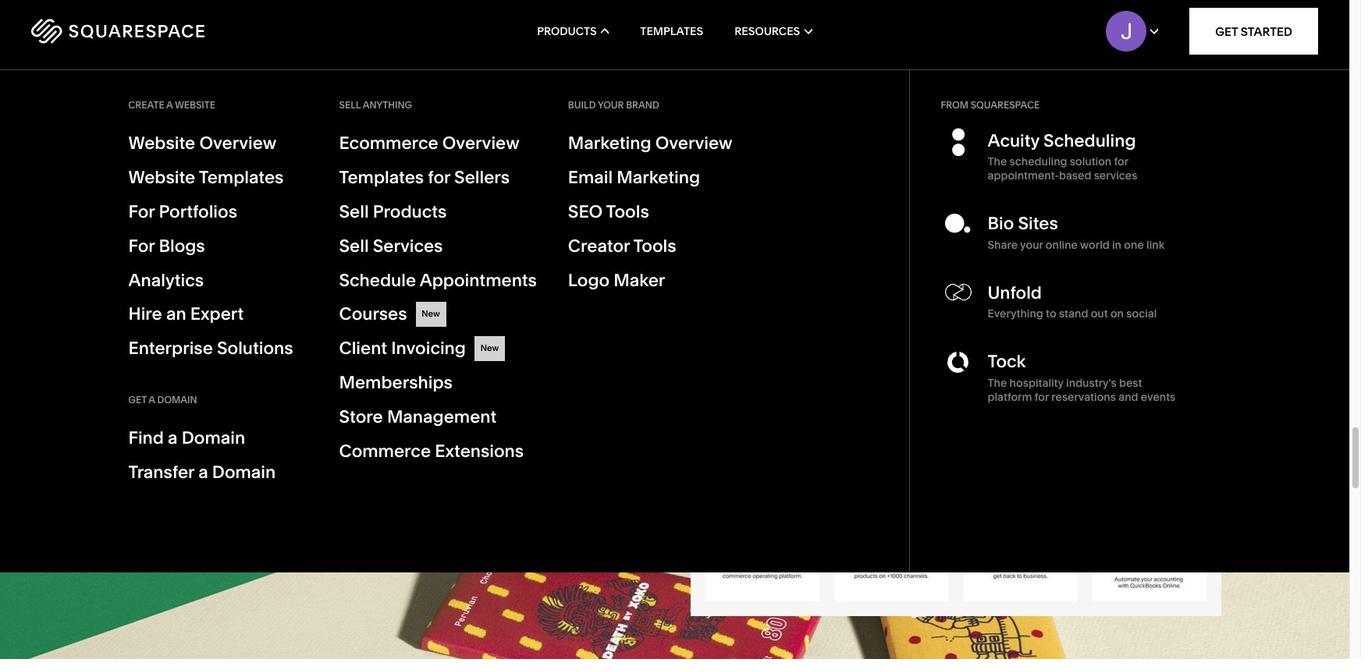 Task type: vqa. For each thing, say whether or not it's contained in the screenshot.
Seo Tools Link
yes



Task type: describe. For each thing, give the bounding box(es) containing it.
commerce
[[339, 441, 431, 462]]

based
[[1059, 169, 1092, 183]]

scheduling
[[1044, 130, 1136, 151]]

optimize,
[[277, 484, 353, 505]]

get started link
[[1190, 8, 1319, 55]]

to inside portfolio of third-party extensions to help you manage, optimize, and expand your business.
[[406, 464, 423, 485]]

events
[[1141, 390, 1176, 404]]

create
[[128, 99, 164, 111]]

your right where
[[745, 83, 775, 101]]

on
[[1111, 307, 1124, 321]]

logo maker
[[568, 270, 666, 291]]

search
[[878, 99, 925, 117]]

and for third-
[[357, 484, 388, 505]]

domain for get a domain
[[157, 394, 197, 406]]

0 vertical spatial seo
[[225, 52, 269, 78]]

1 vertical spatial seo
[[244, 83, 273, 101]]

ecommerce overview
[[339, 133, 520, 154]]

marketing overview link
[[568, 131, 748, 156]]

for portfolios link
[[128, 200, 308, 225]]

is
[[544, 99, 555, 117]]

you inside powerful seo tools a built-in suite of seo features and guides will help you maximize performance among search results.
[[128, 99, 153, 117]]

sell services link
[[339, 234, 537, 259]]

creator
[[568, 236, 630, 257]]

maker
[[614, 270, 666, 291]]

industry's
[[1067, 376, 1117, 390]]

more
[[178, 544, 220, 562]]

website for website templates
[[128, 167, 195, 188]]

scheduling
[[1010, 155, 1068, 169]]

brand
[[626, 99, 660, 111]]

an
[[166, 304, 186, 325]]

1 horizontal spatial reserve
[[1131, 99, 1185, 117]]

in inside reserve with google accept appointment bookings directly in google search and google maps. connect to reserve with google to boost your search visibility and simplify client bookings.
[[1139, 82, 1151, 100]]

client invoicing
[[339, 338, 466, 359]]

for for for blogs
[[128, 236, 155, 257]]

unfold everything to stand out on social
[[988, 282, 1157, 321]]

features
[[276, 83, 331, 101]]

sell for sell anything
[[339, 99, 361, 111]]

domain for transfer a domain
[[212, 462, 276, 483]]

learn
[[128, 544, 175, 562]]

2 vertical spatial seo
[[568, 201, 603, 222]]

ecommerce overview link
[[339, 131, 537, 156]]

extensions for commerce
[[435, 441, 524, 462]]

your inside portfolio of third-party extensions to help you manage, optimize, and expand your business.
[[128, 505, 165, 526]]

tock
[[988, 351, 1026, 373]]

and inside the hospitality industry's best platform for reservations and events
[[1119, 390, 1139, 404]]

integrating
[[619, 99, 692, 117]]

and left simplify
[[1128, 116, 1153, 134]]

memberships
[[339, 373, 453, 394]]

build
[[568, 99, 596, 111]]

hospitality
[[1010, 376, 1064, 390]]

google up bookings.
[[957, 99, 1006, 117]]

website for website overview
[[128, 133, 195, 154]]

ui display third-party extensions image
[[691, 306, 1222, 617]]

visibility
[[1070, 116, 1125, 134]]

transfer
[[128, 462, 194, 483]]

link
[[1147, 238, 1165, 252]]

maps show your customers exactly where your studio or office is by easily integrating google maps into your website.
[[503, 52, 837, 134]]

build your brand
[[568, 99, 660, 111]]

ecommerce
[[339, 133, 438, 154]]

maximize
[[156, 99, 220, 117]]

your inside reserve with google accept appointment bookings directly in google search and google maps. connect to reserve with google to boost your search visibility and simplify client bookings.
[[989, 116, 1019, 134]]

in inside powerful seo tools a built-in suite of seo features and guides will help you maximize performance among search results.
[[177, 83, 189, 101]]

squarespace logo link
[[31, 19, 289, 44]]

by
[[558, 99, 574, 117]]

solutions
[[217, 338, 293, 359]]

directly
[[1085, 82, 1135, 100]]

invoicing
[[391, 338, 466, 359]]

google inside maps show your customers exactly where your studio or office is by easily integrating google maps into your website.
[[696, 99, 745, 117]]

for for the
[[1035, 390, 1049, 404]]

studio
[[778, 83, 820, 101]]

of inside portfolio of third-party extensions to help you manage, optimize, and expand your business.
[[202, 464, 218, 485]]

sell anything
[[339, 99, 412, 111]]

store management link
[[339, 405, 537, 430]]

learn more
[[128, 544, 220, 562]]

0 vertical spatial reserve
[[878, 51, 962, 78]]

squarespace logo image
[[31, 19, 205, 44]]

analytics
[[128, 270, 204, 291]]

get for get a domain
[[128, 394, 147, 406]]

get for get started
[[1216, 24, 1239, 39]]

create a website
[[128, 99, 215, 111]]

for blogs link
[[128, 234, 308, 259]]

solution
[[1070, 155, 1112, 169]]

for portfolios
[[128, 201, 237, 222]]

expert
[[190, 304, 244, 325]]

to inside unfold everything to stand out on social
[[1046, 307, 1057, 321]]

accept
[[878, 82, 926, 100]]

commerce extensions link
[[339, 440, 537, 464]]

unfold
[[988, 282, 1042, 304]]

client
[[339, 338, 387, 359]]

marketing inside marketing overview link
[[568, 133, 652, 154]]

the hospitality industry's best platform for reservations and events
[[988, 376, 1176, 404]]

the inside the hospitality industry's best platform for reservations and events
[[988, 376, 1007, 390]]

connect
[[1054, 99, 1111, 117]]

customers
[[576, 83, 647, 101]]

booking ui image
[[878, 0, 1222, 19]]

google up simplify
[[1154, 82, 1203, 100]]

0 vertical spatial squarespace
[[971, 99, 1040, 111]]

tools for creator
[[634, 236, 677, 257]]

social
[[1127, 307, 1157, 321]]

sell products
[[339, 201, 447, 222]]

overview for marketing
[[656, 133, 733, 154]]

templates for templates for sellers
[[339, 167, 424, 188]]

hire an expert
[[128, 304, 244, 325]]

chocolate bars image
[[0, 213, 1350, 660]]

website
[[175, 99, 215, 111]]

store management
[[339, 407, 497, 428]]

templates for templates
[[640, 24, 704, 38]]

one
[[1125, 238, 1144, 252]]

or
[[823, 83, 837, 101]]

seo tools link
[[568, 200, 748, 225]]

appointment
[[930, 82, 1016, 100]]

of inside powerful seo tools a built-in suite of seo features and guides will help you maximize performance among search results.
[[228, 83, 241, 101]]

easily
[[578, 99, 616, 117]]

tools inside powerful seo tools a built-in suite of seo features and guides will help you maximize performance among search results.
[[274, 52, 328, 78]]

1 horizontal spatial maps
[[749, 99, 786, 117]]

show
[[503, 83, 540, 101]]

best
[[1120, 376, 1143, 390]]

hire
[[128, 304, 162, 325]]

to right connect
[[1114, 99, 1128, 117]]



Task type: locate. For each thing, give the bounding box(es) containing it.
reserve
[[878, 51, 962, 78], [1131, 99, 1185, 117]]

0 vertical spatial get
[[1216, 24, 1239, 39]]

0 horizontal spatial get
[[128, 394, 147, 406]]

squarespace up find a domain link
[[128, 357, 403, 410]]

domain up transfer a domain link
[[182, 428, 245, 449]]

the down tock
[[988, 376, 1007, 390]]

0 vertical spatial you
[[128, 99, 153, 117]]

from squarespace
[[941, 99, 1040, 111]]

and inside portfolio of third-party extensions to help you manage, optimize, and expand your business.
[[357, 484, 388, 505]]

sell for sell products
[[339, 201, 369, 222]]

seo up performance
[[225, 52, 269, 78]]

and for google
[[928, 99, 954, 117]]

1 sell from the top
[[339, 99, 361, 111]]

sell left anything
[[339, 99, 361, 111]]

1 horizontal spatial templates
[[339, 167, 424, 188]]

tools down seo tools link
[[634, 236, 677, 257]]

seo tools
[[568, 201, 649, 222]]

1 vertical spatial marketing
[[617, 167, 700, 188]]

1 horizontal spatial overview
[[442, 133, 520, 154]]

2 website from the top
[[128, 167, 195, 188]]

2 overview from the left
[[442, 133, 520, 154]]

0 horizontal spatial you
[[128, 99, 153, 117]]

1 horizontal spatial squarespace
[[971, 99, 1040, 111]]

in left one
[[1113, 238, 1122, 252]]

manage,
[[202, 484, 273, 505]]

tools up creator tools
[[606, 201, 649, 222]]

1 website from the top
[[128, 133, 195, 154]]

office
[[503, 99, 541, 117]]

1 vertical spatial get
[[128, 394, 147, 406]]

extensions for squarespace
[[128, 400, 355, 453]]

powerful
[[128, 52, 220, 78]]

1 vertical spatial the
[[988, 376, 1007, 390]]

a down find a domain link
[[198, 462, 208, 483]]

products inside button
[[537, 24, 597, 38]]

templates up exactly
[[640, 24, 704, 38]]

for for acuity
[[1115, 155, 1129, 169]]

marketing down marketing overview link
[[617, 167, 700, 188]]

squarespace
[[971, 99, 1040, 111], [128, 357, 403, 410]]

simplify
[[1157, 116, 1209, 134]]

1 vertical spatial with
[[1188, 99, 1217, 117]]

exactly
[[650, 83, 697, 101]]

templates inside website templates link
[[199, 167, 284, 188]]

a for get
[[149, 394, 155, 406]]

1 vertical spatial sell
[[339, 201, 369, 222]]

into
[[789, 99, 815, 117]]

schedule
[[339, 270, 416, 291]]

hire an expert link
[[128, 303, 308, 327]]

the
[[988, 155, 1007, 169], [988, 376, 1007, 390]]

a right create on the top left of page
[[166, 99, 173, 111]]

and left guides
[[334, 83, 360, 101]]

in
[[1139, 82, 1151, 100], [177, 83, 189, 101], [1113, 238, 1122, 252]]

appointment-
[[988, 169, 1059, 183]]

2 sell from the top
[[339, 201, 369, 222]]

0 horizontal spatial in
[[177, 83, 189, 101]]

guides
[[363, 83, 409, 101]]

0 vertical spatial domain
[[157, 394, 197, 406]]

bio
[[988, 213, 1015, 235]]

email marketing
[[568, 167, 700, 188]]

for down ecommerce overview link
[[428, 167, 450, 188]]

website down the create a website
[[128, 133, 195, 154]]

share your online world in one link
[[988, 238, 1165, 252]]

0 horizontal spatial of
[[202, 464, 218, 485]]

analytics link
[[128, 268, 308, 293]]

2 vertical spatial sell
[[339, 236, 369, 257]]

overview up email marketing link
[[656, 133, 733, 154]]

maps.
[[1010, 99, 1050, 117]]

overview for templates
[[199, 133, 277, 154]]

of left third-
[[202, 464, 218, 485]]

search inside reserve with google accept appointment bookings directly in google search and google maps. connect to reserve with google to boost your search visibility and simplify client bookings.
[[1022, 116, 1067, 134]]

and up bookings.
[[928, 99, 954, 117]]

and for tools
[[334, 83, 360, 101]]

1 horizontal spatial with
[[1188, 99, 1217, 117]]

of right "suite"
[[228, 83, 241, 101]]

in right directly
[[1139, 82, 1151, 100]]

2 for from the top
[[128, 236, 155, 257]]

a for create
[[166, 99, 173, 111]]

0 horizontal spatial overview
[[199, 133, 277, 154]]

get left started
[[1216, 24, 1239, 39]]

portfolio of third-party extensions to help you manage, optimize, and expand your business.
[[128, 464, 453, 526]]

google down accept
[[878, 116, 928, 134]]

1 vertical spatial help
[[128, 484, 165, 505]]

platform
[[988, 390, 1033, 404]]

1 horizontal spatial help
[[437, 83, 467, 101]]

acuity
[[988, 130, 1040, 151]]

creator tools
[[568, 236, 677, 257]]

you left "maximize"
[[128, 99, 153, 117]]

1 vertical spatial products
[[373, 201, 447, 222]]

domain inside transfer a domain link
[[212, 462, 276, 483]]

1 vertical spatial new
[[481, 343, 499, 354]]

from
[[941, 99, 969, 111]]

with
[[967, 51, 1011, 78], [1188, 99, 1217, 117]]

templates down 'ecommerce'
[[339, 167, 424, 188]]

get up find
[[128, 394, 147, 406]]

to left stand
[[1046, 307, 1057, 321]]

2 horizontal spatial templates
[[640, 24, 704, 38]]

extensions
[[314, 464, 402, 485]]

new for client invoicing
[[481, 343, 499, 354]]

0 horizontal spatial templates
[[199, 167, 284, 188]]

for left blogs
[[128, 236, 155, 257]]

world
[[1081, 238, 1110, 252]]

search inside powerful seo tools a built-in suite of seo features and guides will help you maximize performance among search results.
[[364, 99, 410, 117]]

new down "schedule appointments" link
[[422, 309, 440, 320]]

schedule appointments
[[339, 270, 537, 291]]

for inside the hospitality industry's best platform for reservations and events
[[1035, 390, 1049, 404]]

you down the transfer a domain
[[168, 484, 198, 505]]

expand
[[392, 484, 453, 505]]

stand
[[1059, 307, 1089, 321]]

0 horizontal spatial extensions
[[128, 400, 355, 453]]

and inside powerful seo tools a built-in suite of seo features and guides will help you maximize performance among search results.
[[334, 83, 360, 101]]

online
[[1046, 238, 1078, 252]]

blogs
[[159, 236, 205, 257]]

courses
[[339, 304, 407, 325]]

for right solution
[[1115, 155, 1129, 169]]

products up services
[[373, 201, 447, 222]]

0 horizontal spatial search
[[364, 99, 410, 117]]

a for transfer
[[198, 462, 208, 483]]

0 vertical spatial of
[[228, 83, 241, 101]]

3 overview from the left
[[656, 133, 733, 154]]

0 horizontal spatial squarespace
[[128, 357, 403, 410]]

0 horizontal spatial reserve
[[878, 51, 962, 78]]

email marketing link
[[568, 165, 748, 190]]

for inside acuity scheduling the scheduling solution for appointment-based services
[[1115, 155, 1129, 169]]

1 the from the top
[[988, 155, 1007, 169]]

1 vertical spatial of
[[202, 464, 218, 485]]

new right invoicing
[[481, 343, 499, 354]]

0 vertical spatial marketing
[[568, 133, 652, 154]]

0 horizontal spatial new
[[422, 309, 440, 320]]

help inside powerful seo tools a built-in suite of seo features and guides will help you maximize performance among search results.
[[437, 83, 467, 101]]

boost
[[948, 116, 986, 134]]

get started
[[1216, 24, 1293, 39]]

maps left into
[[749, 99, 786, 117]]

0 vertical spatial website
[[128, 133, 195, 154]]

domain up the find a domain
[[157, 394, 197, 406]]

0 horizontal spatial help
[[128, 484, 165, 505]]

search up 'ecommerce'
[[364, 99, 410, 117]]

the inside acuity scheduling the scheduling solution for appointment-based services
[[988, 155, 1007, 169]]

help right will
[[437, 83, 467, 101]]

search
[[364, 99, 410, 117], [1022, 116, 1067, 134]]

1 horizontal spatial you
[[168, 484, 198, 505]]

sell up sell services
[[339, 201, 369, 222]]

0 horizontal spatial for
[[428, 167, 450, 188]]

a right find
[[168, 428, 178, 449]]

2 horizontal spatial overview
[[656, 133, 733, 154]]

marketing overview
[[568, 133, 733, 154]]

1 horizontal spatial in
[[1113, 238, 1122, 252]]

the down the 'acuity' at the top right of the page
[[988, 155, 1007, 169]]

services
[[1094, 169, 1138, 183]]

1 horizontal spatial search
[[1022, 116, 1067, 134]]

0 vertical spatial tools
[[274, 52, 328, 78]]

templates for sellers link
[[339, 165, 537, 190]]

0 vertical spatial for
[[128, 201, 155, 222]]

a up find
[[149, 394, 155, 406]]

for right platform
[[1035, 390, 1049, 404]]

search down bookings
[[1022, 116, 1067, 134]]

google up bookings
[[1016, 51, 1093, 78]]

management
[[387, 407, 497, 428]]

you inside portfolio of third-party extensions to help you manage, optimize, and expand your business.
[[168, 484, 198, 505]]

tools
[[274, 52, 328, 78], [606, 201, 649, 222], [634, 236, 677, 257]]

subscription ui image
[[128, 0, 472, 20]]

1 horizontal spatial extensions
[[435, 441, 524, 462]]

enterprise solutions
[[128, 338, 293, 359]]

domain up manage, at bottom
[[212, 462, 276, 483]]

sell up schedule
[[339, 236, 369, 257]]

tools up features
[[274, 52, 328, 78]]

and down commerce on the bottom left of page
[[357, 484, 388, 505]]

your down from squarespace
[[989, 116, 1019, 134]]

maps up show
[[503, 52, 561, 78]]

1 horizontal spatial of
[[228, 83, 241, 101]]

new for courses
[[422, 309, 440, 320]]

reservations
[[1052, 390, 1116, 404]]

2 vertical spatial domain
[[212, 462, 276, 483]]

3 sell from the top
[[339, 236, 369, 257]]

products up customers
[[537, 24, 597, 38]]

0 vertical spatial help
[[437, 83, 467, 101]]

performance
[[223, 99, 311, 117]]

2 horizontal spatial for
[[1115, 155, 1129, 169]]

0 horizontal spatial products
[[373, 201, 447, 222]]

get
[[1216, 24, 1239, 39], [128, 394, 147, 406]]

marketing inside email marketing link
[[617, 167, 700, 188]]

extensions inside squarespace extensions
[[128, 400, 355, 453]]

1 horizontal spatial products
[[537, 24, 597, 38]]

among
[[314, 99, 361, 117]]

2 vertical spatial tools
[[634, 236, 677, 257]]

acuity scheduling the scheduling solution for appointment-based services
[[988, 130, 1138, 183]]

your up learn
[[128, 505, 165, 526]]

your down show
[[503, 116, 533, 134]]

1 horizontal spatial get
[[1216, 24, 1239, 39]]

1 horizontal spatial for
[[1035, 390, 1049, 404]]

your down sites
[[1021, 238, 1044, 252]]

seo left features
[[244, 83, 273, 101]]

for
[[128, 201, 155, 222], [128, 236, 155, 257]]

to down from
[[931, 116, 944, 134]]

1 vertical spatial you
[[168, 484, 198, 505]]

0 vertical spatial new
[[422, 309, 440, 320]]

overview for for
[[442, 133, 520, 154]]

memberships link
[[339, 371, 537, 396]]

overview up sellers
[[442, 133, 520, 154]]

squarespace up the 'acuity' at the top right of the page
[[971, 99, 1040, 111]]

templates down website overview link
[[199, 167, 284, 188]]

0 vertical spatial maps
[[503, 52, 561, 78]]

find
[[128, 428, 164, 449]]

templates link
[[640, 0, 704, 62]]

google right integrating
[[696, 99, 745, 117]]

0 vertical spatial with
[[967, 51, 1011, 78]]

1 vertical spatial reserve
[[1131, 99, 1185, 117]]

0 horizontal spatial maps
[[503, 52, 561, 78]]

1 vertical spatial tools
[[606, 201, 649, 222]]

2 horizontal spatial in
[[1139, 82, 1151, 100]]

sites
[[1019, 213, 1059, 235]]

reserve right visibility
[[1131, 99, 1185, 117]]

products
[[537, 24, 597, 38], [373, 201, 447, 222]]

1 overview from the left
[[199, 133, 277, 154]]

0 vertical spatial products
[[537, 24, 597, 38]]

and left events
[[1119, 390, 1139, 404]]

reserve up accept
[[878, 51, 962, 78]]

1 horizontal spatial new
[[481, 343, 499, 354]]

find a domain link
[[128, 425, 308, 453]]

1 vertical spatial squarespace
[[128, 357, 403, 410]]

sell services
[[339, 236, 443, 257]]

where
[[700, 83, 742, 101]]

suite
[[192, 83, 224, 101]]

1 for from the top
[[128, 201, 155, 222]]

tools for seo
[[606, 201, 649, 222]]

help down transfer
[[128, 484, 165, 505]]

marketing down easily
[[568, 133, 652, 154]]

sell
[[339, 99, 361, 111], [339, 201, 369, 222], [339, 236, 369, 257]]

2 the from the top
[[988, 376, 1007, 390]]

portfolios
[[159, 201, 237, 222]]

extensions down 'management'
[[435, 441, 524, 462]]

website up for portfolios
[[128, 167, 195, 188]]

domain inside find a domain link
[[182, 428, 245, 449]]

0 vertical spatial sell
[[339, 99, 361, 111]]

sellers
[[455, 167, 510, 188]]

business.
[[169, 505, 246, 526]]

logo maker link
[[568, 268, 748, 293]]

overview up website templates link on the top left
[[199, 133, 277, 154]]

1 vertical spatial domain
[[182, 428, 245, 449]]

to down 'commerce extensions'
[[406, 464, 423, 485]]

transfer a domain link
[[128, 461, 308, 486]]

1 vertical spatial website
[[128, 167, 195, 188]]

find a domain
[[128, 428, 245, 449]]

a for find
[[168, 428, 178, 449]]

help inside portfolio of third-party extensions to help you manage, optimize, and expand your business.
[[128, 484, 165, 505]]

extensions up third-
[[128, 400, 355, 453]]

1 vertical spatial maps
[[749, 99, 786, 117]]

for up for blogs
[[128, 201, 155, 222]]

for for for portfolios
[[128, 201, 155, 222]]

marketing
[[568, 133, 652, 154], [617, 167, 700, 188]]

sell for sell services
[[339, 236, 369, 257]]

0 vertical spatial the
[[988, 155, 1007, 169]]

started
[[1241, 24, 1293, 39]]

in left "suite"
[[177, 83, 189, 101]]

templates inside templates for sellers link
[[339, 167, 424, 188]]

your up website.
[[543, 83, 572, 101]]

schedule appointments link
[[339, 268, 537, 293]]

seo down "email"
[[568, 201, 603, 222]]

1 vertical spatial for
[[128, 236, 155, 257]]

0 horizontal spatial with
[[967, 51, 1011, 78]]

your right build
[[598, 99, 624, 111]]

domain for find a domain
[[182, 428, 245, 449]]



